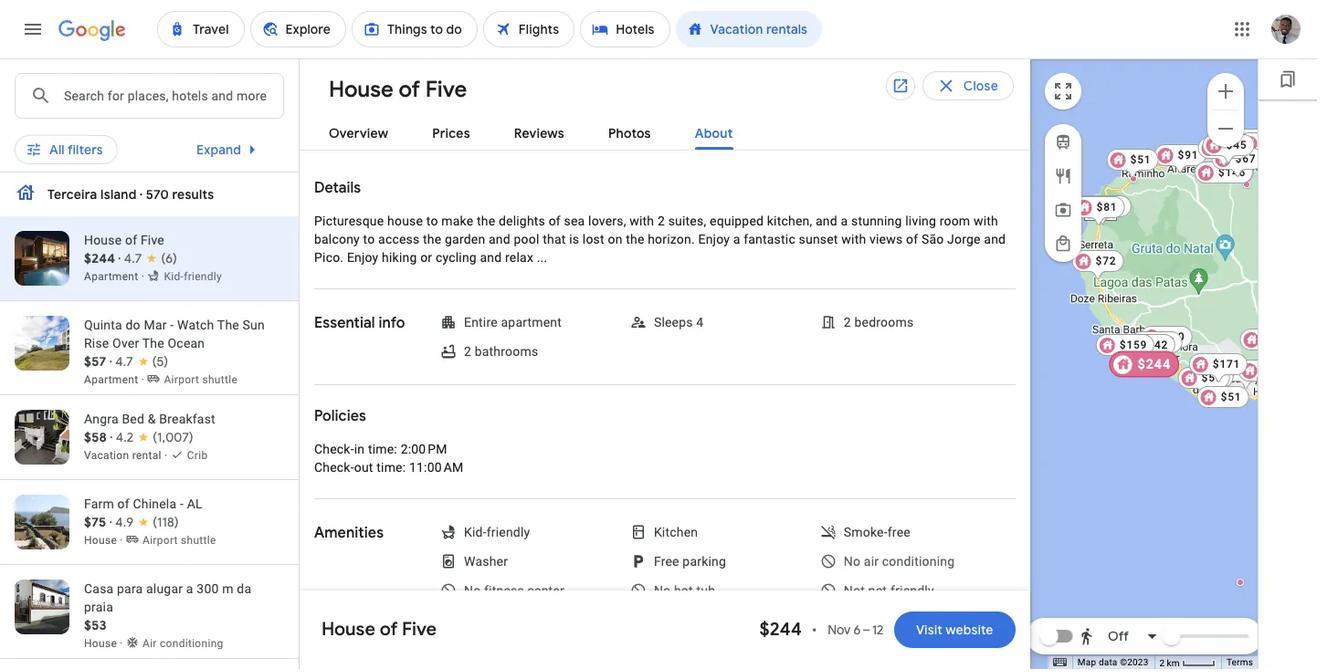 Task type: describe. For each thing, give the bounding box(es) containing it.
airport shuttle for (118)
[[143, 534, 216, 547]]

$67 link
[[1212, 148, 1264, 179]]

entire apartment
[[464, 315, 562, 330]]

policies
[[314, 407, 366, 426]]

relax
[[505, 250, 534, 265]]

(1)
[[106, 136, 120, 153]]

smoke-free
[[844, 525, 911, 540]]

$91 link
[[1154, 144, 1206, 175]]

$142 for the top $142 link
[[1252, 133, 1280, 146]]

free
[[654, 555, 679, 569]]

expand button
[[175, 128, 285, 172]]

air
[[864, 555, 879, 569]]

terceira
[[48, 186, 97, 203]]

$244 inside the house of five $244 ·
[[84, 250, 115, 267]]

delights
[[499, 214, 545, 228]]

sleeps
[[654, 315, 693, 330]]

in
[[354, 442, 365, 457]]

smoke-
[[844, 525, 888, 540]]

free parking
[[654, 555, 726, 569]]

shuttle for (5)
[[202, 374, 238, 386]]

4.9 out of 5 stars from 118 reviews image
[[115, 513, 179, 532]]

no for no fitness center
[[464, 584, 481, 598]]

angra bed & breakfast $58 ·
[[84, 412, 215, 446]]

all filters
[[49, 142, 103, 158]]

visit website
[[917, 622, 994, 639]]

...
[[537, 250, 548, 265]]

overview
[[329, 125, 388, 142]]

rating
[[468, 136, 504, 153]]

terceira island · 570 results
[[48, 186, 214, 203]]

keyboard shortcuts image
[[1054, 659, 1067, 667]]

2 vertical spatial house
[[322, 618, 375, 641]]

and right jorge
[[984, 232, 1006, 247]]

$114
[[1240, 364, 1268, 377]]

on
[[608, 232, 623, 247]]

$51 link left $114
[[1182, 366, 1234, 388]]

$146 link
[[1195, 161, 1254, 183]]

by
[[844, 136, 859, 153]]

0 horizontal spatial with
[[630, 214, 654, 228]]

1 horizontal spatial conditioning
[[882, 555, 955, 569]]

terceira island · 570 results heading
[[48, 184, 214, 206]]

all filters (1) button
[[15, 130, 135, 159]]

website
[[946, 622, 994, 639]]

close button
[[923, 71, 1014, 100]]

kitchen
[[654, 525, 698, 540]]

$81
[[1097, 201, 1118, 213]]

air
[[143, 638, 157, 650]]

of inside farm of chinela - al $75 ·
[[117, 497, 130, 512]]

4.7 for $57
[[115, 354, 133, 370]]

details
[[314, 179, 361, 197]]

0 vertical spatial $142 link
[[1229, 128, 1287, 159]]

$45
[[1227, 138, 1247, 151]]

0 horizontal spatial conditioning
[[160, 638, 223, 650]]

- for (5)
[[170, 318, 174, 333]]

out
[[354, 460, 373, 475]]

$243 link
[[1116, 353, 1175, 375]]

1 horizontal spatial $244
[[760, 618, 802, 641]]

alugar
[[146, 582, 183, 597]]

house
[[387, 214, 423, 228]]

2 for 2 km
[[1160, 658, 1165, 668]]

2 for 2 bedrooms
[[844, 315, 851, 330]]

rooms button
[[542, 130, 646, 159]]

kitchen,
[[767, 214, 813, 228]]

$42
[[1143, 340, 1164, 353]]

6 – 12
[[854, 622, 884, 639]]

2 horizontal spatial with
[[974, 214, 998, 228]]

or
[[420, 250, 432, 265]]

vacation rental ·
[[84, 449, 171, 462]]

of inside the house of five $244 ·
[[125, 233, 137, 248]]

is
[[569, 232, 579, 247]]

1 vertical spatial the
[[142, 336, 164, 351]]

$112 link
[[1073, 195, 1132, 226]]

da
[[237, 582, 251, 597]]

no for no hot tub
[[654, 584, 671, 598]]

apartment · for $57
[[84, 374, 147, 386]]

· inside angra bed & breakfast $58 ·
[[110, 429, 113, 446]]

são
[[922, 232, 944, 247]]

of inside "house of five" 'heading'
[[399, 76, 420, 103]]

bedrooms
[[855, 315, 914, 330]]

no hot tub
[[654, 584, 716, 598]]

nov
[[828, 622, 851, 639]]

2 vertical spatial five
[[402, 618, 437, 641]]

sleeps 4
[[654, 315, 704, 330]]

tab list containing overview
[[300, 111, 1031, 151]]

$304
[[1219, 166, 1247, 179]]

praia
[[84, 600, 113, 615]]

entire
[[464, 315, 498, 330]]

horizon.
[[648, 232, 695, 247]]

house of the little dragon, $94 image
[[1257, 370, 1309, 392]]

airport shuttle for (5)
[[164, 374, 238, 386]]

kid- for $244
[[164, 270, 184, 283]]

lost
[[583, 232, 605, 247]]

guest rating
[[428, 136, 504, 153]]

bed
[[122, 412, 144, 427]]

all filters button
[[15, 128, 118, 172]]

· inside farm of chinela - al $75 ·
[[110, 514, 112, 531]]

main menu image
[[22, 18, 44, 40]]

zoom out map image
[[1215, 117, 1237, 139]]

close
[[964, 78, 999, 94]]

house · for airport shuttle
[[84, 534, 126, 547]]

map
[[1078, 658, 1097, 668]]

kid- for essential info
[[464, 525, 487, 540]]

sunset
[[799, 232, 838, 247]]

$67
[[1236, 152, 1257, 165]]

4.7 out of 5 stars from 5 reviews image
[[115, 353, 168, 371]]

crib
[[187, 449, 208, 462]]

filters for all filters (1)
[[68, 136, 103, 153]]

all for all filters
[[49, 142, 65, 158]]

- for (118)
[[180, 497, 184, 512]]

2 horizontal spatial a
[[841, 214, 848, 228]]

airport for (118)
[[143, 534, 178, 547]]

$243
[[1140, 358, 1168, 370]]

property
[[274, 136, 327, 153]]

rooms
[[573, 136, 615, 153]]

sun
[[243, 318, 265, 333]]

terms
[[1227, 658, 1253, 668]]

kid-friendly for $244
[[164, 270, 222, 283]]

about
[[695, 125, 733, 142]]

air conditioning
[[143, 638, 223, 650]]

friendly for $244
[[184, 270, 222, 283]]

$60
[[1164, 330, 1185, 343]]

$142 for the leftmost $142 link
[[1141, 338, 1169, 351]]

$51 for $51 link underneath $171 link
[[1221, 391, 1242, 403]]

picturesque
[[314, 214, 384, 228]]

$159
[[1120, 338, 1148, 351]]

$58
[[84, 429, 107, 446]]

view larger map image
[[1052, 80, 1074, 102]]



Task type: vqa. For each thing, say whether or not it's contained in the screenshot.
top Kid-friendly
yes



Task type: locate. For each thing, give the bounding box(es) containing it.
1 vertical spatial conditioning
[[160, 638, 223, 650]]

1 vertical spatial airport shuttle
[[143, 534, 216, 547]]

1 vertical spatial enjoy
[[347, 250, 379, 265]]

1 vertical spatial airport
[[143, 534, 178, 547]]

enjoy
[[698, 232, 730, 247], [347, 250, 379, 265]]

all filters (1)
[[49, 136, 120, 153]]

five inside 'heading'
[[425, 76, 467, 103]]

$146
[[1218, 166, 1246, 179]]

amenities down out
[[314, 524, 384, 543]]

lovers,
[[588, 214, 626, 228]]

tab list
[[300, 111, 1031, 151]]

kid- down "(6)"
[[164, 270, 184, 283]]

type
[[331, 136, 358, 153]]

a left stunning
[[841, 214, 848, 228]]

no for no air conditioning
[[844, 555, 861, 569]]

- left al
[[180, 497, 184, 512]]

sea
[[564, 214, 585, 228]]

all inside button
[[49, 142, 65, 158]]

check- down policies
[[314, 442, 354, 457]]

and left "relax"
[[480, 250, 502, 265]]

0 vertical spatial amenities
[[684, 136, 746, 153]]

and up "relax"
[[489, 232, 511, 247]]

0 vertical spatial $244
[[84, 250, 115, 267]]

1 horizontal spatial enjoy
[[698, 232, 730, 247]]

al
[[187, 497, 203, 512]]

$244 link
[[1109, 351, 1180, 377]]

$72 link
[[1072, 250, 1124, 281]]

$57 inside quinta do mar - watch the sun rise over the ocean $57 ·
[[84, 354, 106, 370]]

m
[[222, 582, 234, 597]]

0 horizontal spatial $142 link
[[1117, 334, 1176, 365]]

the down "mar"
[[142, 336, 164, 351]]

•
[[812, 622, 817, 639]]

0 vertical spatial house ·
[[84, 534, 126, 547]]

$51 left $114
[[1206, 370, 1226, 383]]

shuttle down ocean
[[202, 374, 238, 386]]

(6)
[[161, 250, 177, 267]]

apartment · for $244
[[84, 270, 147, 283]]

$244 inside map region
[[1138, 356, 1171, 372]]

0 vertical spatial the
[[217, 318, 239, 333]]

2 bathrooms
[[464, 344, 538, 359]]

apartment · down 4.7 out of 5 stars from 5 reviews image
[[84, 374, 147, 386]]

2 left bedrooms
[[844, 315, 851, 330]]

0 vertical spatial airport
[[164, 374, 199, 386]]

Search for places, hotels and more text field
[[63, 74, 283, 118]]

a left 300
[[186, 582, 193, 597]]

0 vertical spatial check-
[[314, 442, 354, 457]]

airport
[[164, 374, 199, 386], [143, 534, 178, 547]]

a inside casa para alugar a 300 m da praia $53
[[186, 582, 193, 597]]

1 vertical spatial -
[[180, 497, 184, 512]]

filters inside all filters (1) button
[[68, 136, 103, 153]]

2 up horizon.
[[658, 214, 665, 228]]

vacation
[[84, 449, 129, 462]]

map region
[[1021, 0, 1317, 670]]

enjoy down equipped
[[698, 232, 730, 247]]

1 vertical spatial amenities
[[314, 524, 384, 543]]

$39 link
[[1120, 336, 1172, 367]]

1 vertical spatial apartment ·
[[84, 374, 147, 386]]

check-in time: 2:00 pm check-out time: 11:00 am
[[314, 442, 464, 475]]

0 horizontal spatial no
[[464, 584, 481, 598]]

$51 for $51 link over $112
[[1131, 153, 1151, 166]]

· left 4.9
[[110, 514, 112, 531]]

0 horizontal spatial $142
[[1141, 338, 1169, 351]]

that
[[543, 232, 566, 247]]

0 horizontal spatial a
[[186, 582, 193, 597]]

- right "mar"
[[170, 318, 174, 333]]

watch
[[177, 318, 214, 333]]

- inside farm of chinela - al $75 ·
[[180, 497, 184, 512]]

guest rating button
[[397, 130, 535, 159]]

2 bedrooms
[[844, 315, 914, 330]]

0 horizontal spatial the
[[423, 232, 442, 247]]

4.7 inside 4.7 out of 5 stars from 6 reviews image
[[124, 250, 142, 267]]

0 vertical spatial kid-friendly
[[164, 270, 222, 283]]

parking
[[683, 555, 726, 569]]

1 vertical spatial 4.7
[[115, 354, 133, 370]]

1 vertical spatial friendly
[[487, 525, 530, 540]]

4
[[696, 315, 704, 330]]

$51 up 'casa do chafariz' image
[[1131, 153, 1151, 166]]

airport shuttle down (118)
[[143, 534, 216, 547]]

house of five $244 ·
[[84, 233, 164, 267]]

reviews
[[514, 125, 565, 142]]

friendly up washer
[[487, 525, 530, 540]]

2 horizontal spatial friendly
[[891, 584, 934, 598]]

2 filters from the top
[[68, 142, 103, 158]]

0 horizontal spatial enjoy
[[347, 250, 379, 265]]

to
[[426, 214, 438, 228], [363, 232, 375, 247]]

all
[[49, 136, 65, 153], [49, 142, 65, 158]]

4.7
[[124, 250, 142, 267], [115, 354, 133, 370]]

1 horizontal spatial a
[[733, 232, 740, 247]]

check- down in
[[314, 460, 354, 475]]

zoom in map image
[[1215, 80, 1237, 102]]

$51 link down $171 link
[[1197, 386, 1249, 408]]

1 vertical spatial $51
[[1206, 370, 1226, 383]]

rental ·
[[132, 449, 168, 462]]

all for all filters (1)
[[49, 136, 65, 153]]

casa
[[84, 582, 114, 597]]

0 vertical spatial -
[[170, 318, 174, 333]]

time: right in
[[368, 442, 397, 457]]

2 all from the top
[[49, 142, 65, 158]]

friendly up watch
[[184, 270, 222, 283]]

access
[[378, 232, 420, 247]]

kid-friendly down "(6)"
[[164, 270, 222, 283]]

friendly down no air conditioning
[[891, 584, 934, 598]]

to down picturesque
[[363, 232, 375, 247]]

0 vertical spatial to
[[426, 214, 438, 228]]

terms link
[[1227, 658, 1253, 668]]

1 horizontal spatial amenities
[[684, 136, 746, 153]]

shuttle for (118)
[[181, 534, 216, 547]]

fantastic
[[744, 232, 796, 247]]

farm
[[84, 497, 114, 512]]

4.7 for $244
[[124, 250, 142, 267]]

2 inside button
[[1160, 658, 1165, 668]]

2:00 pm
[[401, 442, 447, 457]]

4.7 inside 4.7 out of 5 stars from 5 reviews image
[[115, 354, 133, 370]]

picturesque house to make the delights of sea lovers, with 2 suites, equipped kitchen, and a stunning living room with balcony to access the garden and pool that is lost on the horizon. enjoy a fantastic sunset with views of são jorge and pico. enjoy hiking or cycling and relax ...
[[314, 214, 1006, 265]]

casa flor d'sal - apartment, $51 image
[[1257, 367, 1309, 398]]

0 horizontal spatial kid-friendly
[[164, 270, 222, 283]]

1 vertical spatial time:
[[377, 460, 406, 475]]

five inside the house of five $244 ·
[[141, 233, 164, 248]]

2 vertical spatial a
[[186, 582, 193, 597]]

2 vertical spatial $244
[[760, 618, 802, 641]]

1 vertical spatial a
[[733, 232, 740, 247]]

breakfast
[[159, 412, 215, 427]]

0 vertical spatial $51
[[1131, 153, 1151, 166]]

0 vertical spatial five
[[425, 76, 467, 103]]

1 check- from the top
[[314, 442, 354, 457]]

fitness
[[484, 584, 524, 598]]

0 vertical spatial apartment ·
[[84, 270, 147, 283]]

2 horizontal spatial no
[[844, 555, 861, 569]]

airport shuttle
[[164, 374, 238, 386], [143, 534, 216, 547]]

expand
[[197, 142, 241, 158]]

kid-friendly for essential info
[[464, 525, 530, 540]]

kid-friendly up washer
[[464, 525, 530, 540]]

4.7 left "(6)"
[[124, 250, 142, 267]]

to left make at the top left
[[426, 214, 438, 228]]

1 apartment · from the top
[[84, 270, 147, 283]]

guest
[[428, 136, 465, 153]]

Check-in text field
[[409, 72, 518, 114]]

amenities inside amenities popup button
[[684, 136, 746, 153]]

0 vertical spatial a
[[841, 214, 848, 228]]

2 vertical spatial friendly
[[891, 584, 934, 598]]

farm of chinela - al $75 ·
[[84, 497, 203, 531]]

hot
[[674, 584, 693, 598]]

no left fitness
[[464, 584, 481, 598]]

0 vertical spatial time:
[[368, 442, 397, 457]]

1 all from the top
[[49, 136, 65, 153]]

1 horizontal spatial to
[[426, 214, 438, 228]]

(1,007)
[[153, 429, 193, 446]]

1 vertical spatial $244
[[1138, 356, 1171, 372]]

1 vertical spatial kid-friendly
[[464, 525, 530, 540]]

clear image
[[310, 83, 332, 105]]

house · for air conditioning
[[84, 638, 126, 650]]

4.7 down over
[[115, 354, 133, 370]]

and up 'sunset'
[[816, 214, 838, 228]]

11:00 am
[[409, 460, 464, 475]]

1 vertical spatial $142 link
[[1117, 334, 1176, 365]]

conditioning down free
[[882, 555, 955, 569]]

2 left km at right bottom
[[1160, 658, 1165, 668]]

1 house · from the top
[[84, 534, 126, 547]]

$51 link up $112
[[1107, 148, 1159, 180]]

1 vertical spatial house of five
[[322, 618, 437, 641]]

1 horizontal spatial $142 link
[[1229, 128, 1287, 159]]

with right lovers,
[[630, 214, 654, 228]]

0 horizontal spatial amenities
[[314, 524, 384, 543]]

2 for 2 bathrooms
[[464, 344, 471, 359]]

· left 4.2
[[110, 429, 113, 446]]

casa do moledo - outeiro - cookies al rral nº802 modern chalet very private image
[[1243, 180, 1251, 188]]

· inside quinta do mar - watch the sun rise over the ocean $57 ·
[[110, 354, 112, 370]]

the up or in the left top of the page
[[423, 232, 442, 247]]

casa do chafariz image
[[1130, 175, 1137, 182]]

airport shuttle down ocean
[[164, 374, 238, 386]]

$51 down $171 link
[[1221, 391, 1242, 403]]

off button
[[1075, 615, 1164, 659]]

©2023
[[1120, 658, 1149, 668]]

shuttle down al
[[181, 534, 216, 547]]

1 horizontal spatial the
[[477, 214, 495, 228]]

1 horizontal spatial kid-
[[464, 525, 487, 540]]

1 vertical spatial five
[[141, 233, 164, 248]]

2 check- from the top
[[314, 460, 354, 475]]

0 vertical spatial friendly
[[184, 270, 222, 283]]

with
[[630, 214, 654, 228], [974, 214, 998, 228], [842, 232, 866, 247]]

1 vertical spatial house
[[84, 233, 122, 248]]

0 horizontal spatial -
[[170, 318, 174, 333]]

1 filters from the top
[[68, 136, 103, 153]]

open in new tab image
[[892, 77, 909, 95]]

house of five inside 'heading'
[[329, 76, 467, 103]]

the left sun
[[217, 318, 239, 333]]

amenities up equipped
[[684, 136, 746, 153]]

0 vertical spatial house of five
[[329, 76, 467, 103]]

0 vertical spatial airport shuttle
[[164, 374, 238, 386]]

1 horizontal spatial no
[[654, 584, 671, 598]]

do
[[126, 318, 141, 333]]

filters inside all filters button
[[68, 142, 103, 158]]

· left 4.7 out of 5 stars from 5 reviews image
[[110, 354, 112, 370]]

price button
[[142, 130, 235, 159]]

2 horizontal spatial $244
[[1138, 356, 1171, 372]]

1 vertical spatial kid-
[[464, 525, 487, 540]]

filters form
[[15, 58, 890, 185]]

0 vertical spatial $142
[[1252, 133, 1280, 146]]

all inside button
[[49, 136, 65, 153]]

$171
[[1213, 358, 1241, 370]]

$91
[[1178, 148, 1199, 161]]

0 vertical spatial house
[[329, 76, 394, 103]]

- inside quinta do mar - watch the sun rise over the ocean $57 ·
[[170, 318, 174, 333]]

house inside the house of five $244 ·
[[84, 233, 122, 248]]

$51 for $51 link left of $114
[[1206, 370, 1226, 383]]

not
[[844, 584, 865, 598]]

time: right out
[[377, 460, 406, 475]]

2 horizontal spatial the
[[626, 232, 645, 247]]

the up garden
[[477, 214, 495, 228]]

0 vertical spatial shuttle
[[202, 374, 238, 386]]

apartment with garden view image
[[1141, 360, 1148, 368]]

2 house · from the top
[[84, 638, 126, 650]]

0 vertical spatial 4.7
[[124, 250, 142, 267]]

bathrooms
[[475, 344, 538, 359]]

1 vertical spatial check-
[[314, 460, 354, 475]]

prices
[[432, 125, 470, 142]]

with up jorge
[[974, 214, 998, 228]]

house of five heading
[[314, 73, 467, 104]]

1 vertical spatial shuttle
[[181, 534, 216, 547]]

apartment · down the house of five $244 ·
[[84, 270, 147, 283]]

house · down $75
[[84, 534, 126, 547]]

airport down (118)
[[143, 534, 178, 547]]

1 vertical spatial house ·
[[84, 638, 126, 650]]

0 vertical spatial conditioning
[[882, 555, 955, 569]]

0 horizontal spatial friendly
[[184, 270, 222, 283]]

1 horizontal spatial the
[[217, 318, 239, 333]]

airport for (5)
[[164, 374, 199, 386]]

· inside the house of five $244 ·
[[118, 250, 121, 267]]

2 apartment · from the top
[[84, 374, 147, 386]]

friendly for essential info
[[487, 525, 530, 540]]

no left air
[[844, 555, 861, 569]]

no left hot
[[654, 584, 671, 598]]

house of five
[[329, 76, 467, 103], [322, 618, 437, 641]]

$112
[[1097, 200, 1125, 212]]

with down stunning
[[842, 232, 866, 247]]

conditioning right air
[[160, 638, 223, 650]]

1 horizontal spatial kid-friendly
[[464, 525, 530, 540]]

4.2
[[116, 429, 134, 446]]

balcony
[[314, 232, 360, 247]]

$60 link
[[1141, 326, 1193, 357]]

2 inside picturesque house to make the delights of sea lovers, with 2 suites, equipped kitchen, and a stunning living room with balcony to access the garden and pool that is lost on the horizon. enjoy a fantastic sunset with views of são jorge and pico. enjoy hiking or cycling and relax ...
[[658, 214, 665, 228]]

house inside 'heading'
[[329, 76, 394, 103]]

island · 570
[[100, 186, 169, 203]]

garden
[[445, 232, 485, 247]]

filters for all filters
[[68, 142, 103, 158]]

and
[[816, 214, 838, 228], [489, 232, 511, 247], [984, 232, 1006, 247], [480, 250, 502, 265]]

1 vertical spatial $142
[[1141, 338, 1169, 351]]

1 vertical spatial to
[[363, 232, 375, 247]]

1 horizontal spatial with
[[842, 232, 866, 247]]

jorge
[[947, 232, 981, 247]]

house
[[329, 76, 394, 103], [84, 233, 122, 248], [322, 618, 375, 641]]

washer
[[464, 555, 508, 569]]

property type button
[[243, 130, 389, 159]]

sort
[[815, 136, 841, 153]]

kid- up washer
[[464, 525, 487, 540]]

$57 link
[[1131, 331, 1183, 362], [1120, 336, 1172, 367], [1178, 367, 1230, 398]]

apartment ·
[[84, 270, 147, 283], [84, 374, 147, 386]]

$128
[[1139, 358, 1167, 370], [1140, 359, 1168, 371]]

price
[[173, 136, 204, 153]]

house · down the $53
[[84, 638, 126, 650]]

the right on
[[626, 232, 645, 247]]

$72
[[1096, 254, 1117, 267]]

results
[[172, 186, 214, 203]]

0 horizontal spatial kid-
[[164, 270, 184, 283]]

info
[[379, 314, 405, 333]]

· left 4.7 out of 5 stars from 6 reviews image
[[118, 250, 121, 267]]

$57
[[1154, 336, 1175, 349], [1143, 340, 1164, 353], [84, 354, 106, 370], [1202, 371, 1223, 384]]

4.2 out of 5 stars from 1,007 reviews image
[[116, 428, 193, 447]]

of
[[399, 76, 420, 103], [549, 214, 561, 228], [906, 232, 918, 247], [125, 233, 137, 248], [117, 497, 130, 512], [380, 618, 398, 641]]

a down equipped
[[733, 232, 740, 247]]

airport down '(5)'
[[164, 374, 199, 386]]

casa h'a vista image
[[1237, 579, 1244, 586]]

room
[[940, 214, 970, 228]]

0 horizontal spatial the
[[142, 336, 164, 351]]

1 horizontal spatial friendly
[[487, 525, 530, 540]]

1 horizontal spatial -
[[180, 497, 184, 512]]

$53
[[84, 618, 107, 634]]

0 vertical spatial enjoy
[[698, 232, 730, 247]]

2 vertical spatial $51
[[1221, 391, 1242, 403]]

0 horizontal spatial $244
[[84, 250, 115, 267]]

0 vertical spatial kid-
[[164, 270, 184, 283]]

2 down the entire
[[464, 344, 471, 359]]

0 horizontal spatial to
[[363, 232, 375, 247]]

essential info
[[314, 314, 405, 333]]

enjoy down balcony
[[347, 250, 379, 265]]

1 horizontal spatial $142
[[1252, 133, 1280, 146]]

sort by button
[[784, 130, 890, 159]]

4.7 out of 5 stars from 6 reviews image
[[124, 249, 177, 268]]



